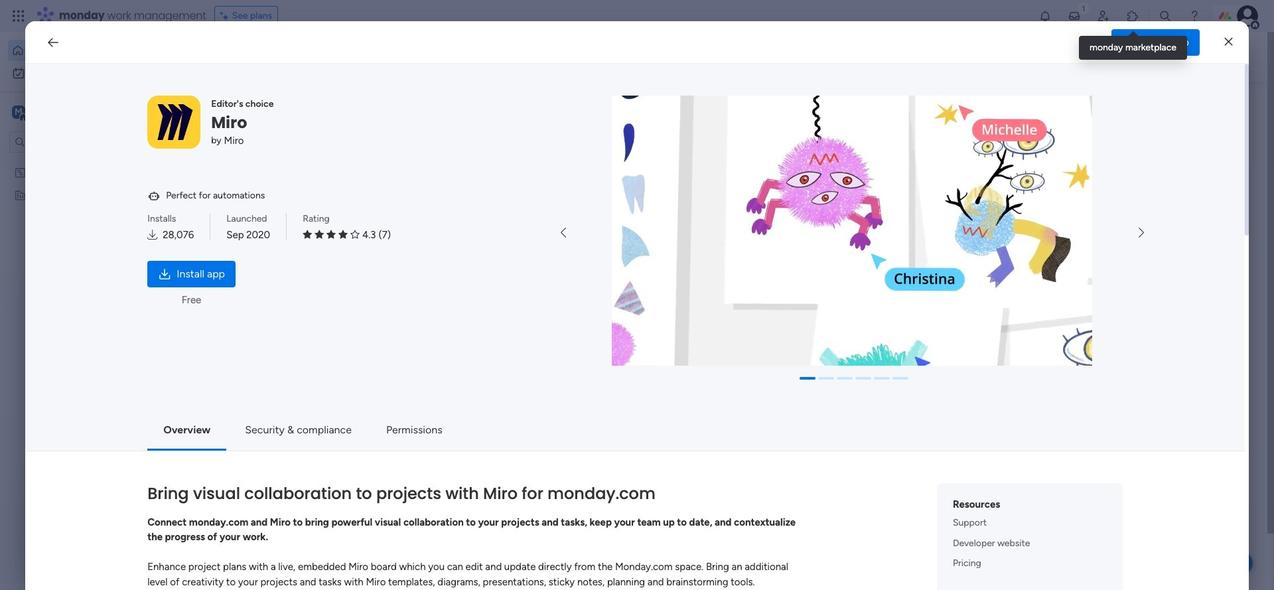 Task type: describe. For each thing, give the bounding box(es) containing it.
see plans image
[[220, 9, 232, 23]]

jacob simon image
[[1238, 5, 1259, 27]]

close my workspaces image
[[245, 499, 261, 514]]

v2 user feedback image
[[1027, 49, 1037, 64]]

v2 download image
[[148, 228, 157, 243]]

workspace selection element
[[9, 101, 114, 123]]

workspace image
[[267, 538, 299, 570]]

marketplace arrow right image
[[1140, 228, 1145, 238]]

monday marketplace image
[[1127, 9, 1140, 23]]

Search in workspace field
[[28, 135, 111, 150]]

0 horizontal spatial lottie animation element
[[0, 456, 169, 590]]

update feed image
[[1068, 9, 1082, 23]]

1 horizontal spatial lottie animation element
[[640, 32, 1013, 82]]

help image
[[1189, 9, 1202, 23]]

getting started element
[[1016, 317, 1215, 370]]

templates image image
[[1028, 100, 1203, 192]]

1 star image from the left
[[303, 230, 312, 240]]

1 vertical spatial option
[[0, 161, 169, 163]]

1 horizontal spatial lottie animation image
[[640, 32, 1013, 82]]

invite members image
[[1098, 9, 1111, 23]]

star o image
[[351, 230, 360, 240]]



Task type: vqa. For each thing, say whether or not it's contained in the screenshot.
Update feed image
yes



Task type: locate. For each thing, give the bounding box(es) containing it.
star image left star icon
[[303, 230, 312, 240]]

0 vertical spatial lottie animation element
[[640, 32, 1013, 82]]

search everything image
[[1159, 9, 1173, 23]]

select product image
[[12, 9, 25, 23]]

star image right star icon
[[327, 230, 336, 240]]

lottie animation element
[[640, 32, 1013, 82], [0, 456, 169, 590]]

3 star image from the left
[[339, 230, 348, 240]]

1 vertical spatial lottie animation element
[[0, 456, 169, 590]]

1 horizontal spatial star image
[[327, 230, 336, 240]]

2 star image from the left
[[327, 230, 336, 240]]

option up workspace selection element
[[8, 40, 161, 61]]

0 vertical spatial lottie animation image
[[640, 32, 1013, 82]]

2 horizontal spatial star image
[[339, 230, 348, 240]]

marketplace arrow left image
[[561, 228, 566, 238]]

star image
[[315, 230, 324, 240]]

star image left star o 'image'
[[339, 230, 348, 240]]

notifications image
[[1039, 9, 1053, 23]]

component image
[[308, 558, 319, 570]]

option down search in workspace field
[[0, 161, 169, 163]]

0 horizontal spatial star image
[[303, 230, 312, 240]]

1 vertical spatial lottie animation image
[[0, 456, 169, 590]]

0 horizontal spatial lottie animation image
[[0, 456, 169, 590]]

1 image
[[1078, 1, 1090, 16]]

quick search results list box
[[245, 124, 984, 300]]

close recently visited image
[[245, 108, 261, 124]]

star image
[[303, 230, 312, 240], [327, 230, 336, 240], [339, 230, 348, 240]]

lottie animation image
[[640, 32, 1013, 82], [0, 456, 169, 590]]

0 vertical spatial option
[[8, 40, 161, 61]]

option
[[8, 40, 161, 61], [0, 161, 169, 163]]

v2 bolt switch image
[[1130, 49, 1138, 64]]

dapulse x slim image
[[1226, 34, 1234, 50]]

list box
[[0, 159, 169, 386]]

app logo image
[[148, 96, 201, 149]]



